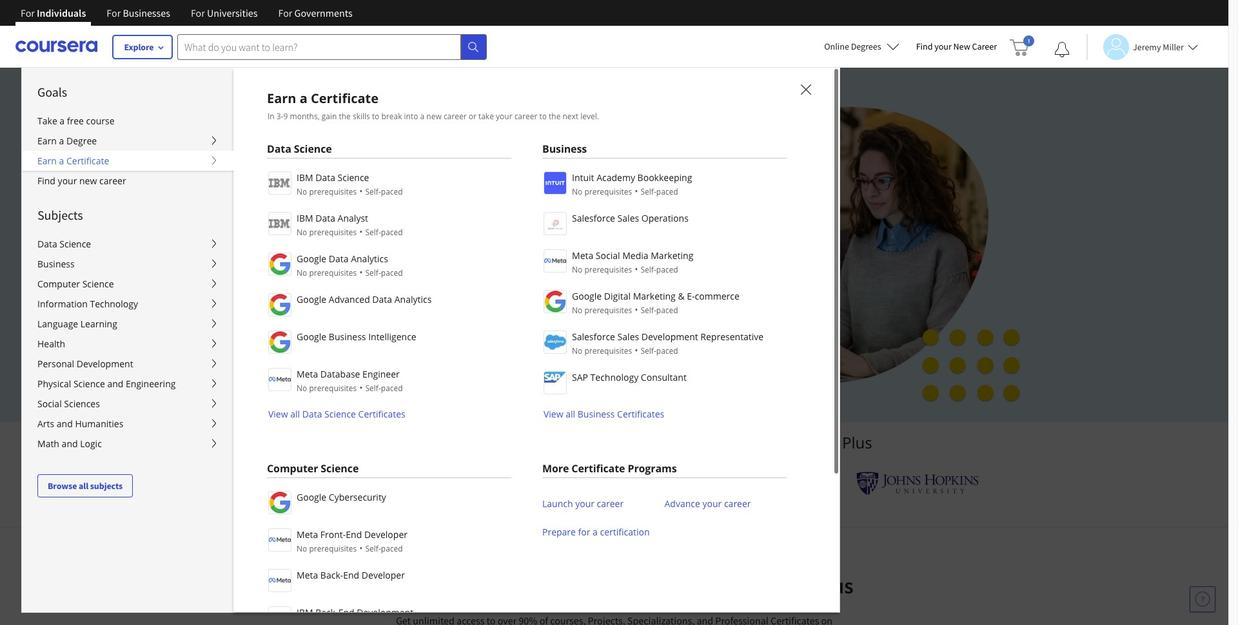 Task type: vqa. For each thing, say whether or not it's contained in the screenshot.
development inside the "Salesforce Sales Development Representative No prerequisites • Self-paced"
yes



Task type: locate. For each thing, give the bounding box(es) containing it.
computer inside earn a certificate menu item
[[267, 462, 318, 476]]

browse
[[48, 481, 77, 492]]

unlimited
[[240, 181, 305, 200]]

computer up information
[[37, 278, 80, 290]]

prerequisites down database
[[309, 383, 357, 394]]

google for google digital marketing & e-commerce no prerequisites • self-paced
[[572, 290, 602, 303]]

1 vertical spatial salesforce
[[572, 331, 616, 343]]

1 sales from the top
[[618, 212, 640, 225]]

data science inside popup button
[[37, 238, 91, 250]]

0 horizontal spatial social
[[37, 398, 62, 410]]

paced up google advanced data analytics link
[[381, 268, 403, 279]]

self- inside ibm data science no prerequisites • self-paced
[[366, 186, 381, 197]]

ibm up projects, at the top left of page
[[297, 172, 313, 184]]

to inside unlimited access to 7,000+ world-class courses, hands-on projects, and job-ready certificate programs—all included in your subscription
[[355, 181, 369, 200]]

0 vertical spatial end
[[346, 529, 362, 541]]

2 vertical spatial development
[[357, 607, 414, 619]]

and down the personal development popup button
[[107, 378, 124, 390]]

2 horizontal spatial all
[[566, 408, 576, 421]]

business button
[[22, 254, 234, 274]]

consultant
[[641, 372, 687, 384]]

analytics inside google data analytics no prerequisites • self-paced
[[351, 253, 388, 265]]

sales inside 'salesforce sales development representative no prerequisites • self-paced'
[[618, 331, 640, 343]]

technology right sap
[[591, 372, 639, 384]]

gain
[[322, 111, 337, 122]]

in down intuit academy bookkeeping no prerequisites • self-paced
[[623, 204, 635, 223]]

a for earn a certificate in 3-9 months, gain the skills to break into a new career or take your career to the next level.
[[300, 90, 308, 107]]

1 horizontal spatial computer science
[[267, 462, 359, 476]]

end for ibm back-end development
[[339, 607, 355, 619]]

no
[[297, 186, 307, 197], [572, 186, 583, 197], [297, 227, 307, 238], [572, 265, 583, 276], [297, 268, 307, 279], [572, 305, 583, 316], [572, 346, 583, 357], [297, 383, 307, 394], [297, 544, 307, 555]]

computer science inside earn a certificate menu item
[[267, 462, 359, 476]]

salesforce for salesforce sales development representative no prerequisites • self-paced
[[572, 331, 616, 343]]

in right invest
[[436, 573, 454, 600]]

jeremy miller button
[[1087, 34, 1199, 60]]

1 view from the left
[[268, 408, 288, 421]]

7,000+
[[373, 181, 417, 200]]

google digital marketing & e-commerce no prerequisites • self-paced
[[572, 290, 740, 316]]

self- inside meta database engineer no prerequisites • self-paced
[[366, 383, 381, 394]]

list containing google cybersecurity
[[267, 490, 512, 626]]

2 vertical spatial end
[[339, 607, 355, 619]]

0 horizontal spatial the
[[339, 111, 351, 122]]

no inside meta social media marketing no prerequisites • self-paced
[[572, 265, 583, 276]]

data science down months,
[[267, 142, 332, 156]]

earn down earn a degree
[[37, 155, 57, 167]]

ibm
[[297, 172, 313, 184], [297, 212, 313, 225], [297, 607, 313, 619]]

1 horizontal spatial data science
[[267, 142, 332, 156]]

back- inside meta back-end developer link
[[321, 570, 343, 582]]

2 for from the left
[[107, 6, 121, 19]]

end down meta front-end developer no prerequisites • self-paced
[[343, 570, 360, 582]]

your inside explore menu element
[[58, 175, 77, 187]]

list containing ibm data science
[[267, 170, 512, 421]]

0 vertical spatial analytics
[[351, 253, 388, 265]]

0 vertical spatial day
[[294, 319, 311, 332]]

salesforce down hands-
[[572, 212, 616, 225]]

self- up ready
[[366, 186, 381, 197]]

1 salesforce from the top
[[572, 212, 616, 225]]

list for more certificate programs
[[543, 490, 787, 547]]

meta left database
[[297, 368, 318, 381]]

0 vertical spatial computer
[[37, 278, 80, 290]]

in inside unlimited access to 7,000+ world-class courses, hands-on projects, and job-ready certificate programs—all included in your subscription
[[623, 204, 635, 223]]

paced down engineer at bottom left
[[381, 383, 403, 394]]

1 horizontal spatial to
[[372, 111, 380, 122]]

1 vertical spatial back-
[[316, 607, 339, 619]]

1 vertical spatial development
[[77, 358, 133, 370]]

coursera
[[773, 432, 839, 454], [726, 573, 810, 600]]

prerequisites inside meta front-end developer no prerequisites • self-paced
[[309, 544, 357, 555]]

• up ready
[[360, 185, 363, 197]]

data inside ibm data science no prerequisites • self-paced
[[316, 172, 336, 184]]

engineer
[[363, 368, 400, 381]]

self- inside meta social media marketing no prerequisites • self-paced
[[641, 265, 657, 276]]

meta inside meta database engineer no prerequisites • self-paced
[[297, 368, 318, 381]]

2 horizontal spatial with
[[738, 432, 769, 454]]

list containing intuit academy bookkeeping
[[543, 170, 787, 421]]

ibm inside ibm data analyst no prerequisites • self-paced
[[297, 212, 313, 225]]

3 for from the left
[[191, 6, 205, 19]]

prerequisites down job-
[[309, 227, 357, 238]]

social sciences
[[37, 398, 100, 410]]

0 horizontal spatial data science
[[37, 238, 91, 250]]

self- up 'salesforce sales development representative no prerequisites • self-paced'
[[641, 305, 657, 316]]

2 sales from the top
[[618, 331, 640, 343]]

ibm up subscription
[[297, 212, 313, 225]]

a for take a free course
[[60, 115, 65, 127]]

governments
[[295, 6, 353, 19]]

ibm down meta back-end developer
[[297, 607, 313, 619]]

0 horizontal spatial technology
[[90, 298, 138, 310]]

science up job-
[[338, 172, 369, 184]]

2 ibm from the top
[[297, 212, 313, 225]]

0 vertical spatial earn
[[267, 90, 297, 107]]

free
[[313, 319, 332, 332]]

business down next on the top left of page
[[543, 142, 587, 156]]

0 horizontal spatial day
[[294, 319, 311, 332]]

leading universities and companies with coursera plus
[[476, 432, 873, 454]]

2 view from the left
[[544, 408, 564, 421]]

your inside earn a certificate in 3-9 months, gain the skills to break into a new career or take your career to the next level.
[[496, 111, 513, 122]]

What do you want to learn? text field
[[177, 34, 461, 60]]

to left next on the top left of page
[[540, 111, 547, 122]]

1 the from the left
[[339, 111, 351, 122]]

partnername logo image inside google advanced data analytics link
[[268, 294, 292, 317]]

self- up google advanced data analytics
[[366, 268, 381, 279]]

for left individuals
[[21, 6, 35, 19]]

0 horizontal spatial in
[[436, 573, 454, 600]]

earn
[[267, 90, 297, 107], [37, 135, 57, 147], [37, 155, 57, 167]]

1 horizontal spatial computer
[[267, 462, 318, 476]]

jeremy miller
[[1134, 41, 1185, 53]]

professional
[[506, 573, 621, 600]]

business inside google business intelligence link
[[329, 331, 366, 343]]

paced inside meta social media marketing no prerequisites • self-paced
[[657, 265, 679, 276]]

1 for from the left
[[21, 6, 35, 19]]

marketing
[[651, 250, 694, 262], [633, 290, 676, 303]]

sales for development
[[618, 331, 640, 343]]

0 horizontal spatial new
[[79, 175, 97, 187]]

certificate inside earn a certificate in 3-9 months, gain the skills to break into a new career or take your career to the next level.
[[311, 90, 379, 107]]

a left degree
[[59, 135, 64, 147]]

0 horizontal spatial view
[[268, 408, 288, 421]]

0 vertical spatial development
[[642, 331, 699, 343]]

0 vertical spatial in
[[623, 204, 635, 223]]

data down subjects
[[37, 238, 57, 250]]

meta down included at the left
[[572, 250, 594, 262]]

to up ready
[[355, 181, 369, 200]]

a left free
[[60, 115, 65, 127]]

0 vertical spatial salesforce
[[572, 212, 616, 225]]

prerequisites down digital
[[585, 305, 633, 316]]

paced up ready
[[381, 186, 403, 197]]

and
[[301, 204, 326, 223], [107, 378, 124, 390], [57, 418, 73, 430], [623, 432, 651, 454], [62, 438, 78, 450]]

1 vertical spatial in
[[436, 573, 454, 600]]

personal development button
[[22, 354, 234, 374]]

1 vertical spatial earn
[[37, 135, 57, 147]]

self- up meta back-end developer
[[366, 544, 381, 555]]

0 vertical spatial sales
[[618, 212, 640, 225]]

ibm for ibm data analyst
[[297, 212, 313, 225]]

data inside google data analytics no prerequisites • self-paced
[[329, 253, 349, 265]]

end down meta back-end developer
[[339, 607, 355, 619]]

• down academy
[[635, 185, 639, 197]]

new right into
[[427, 111, 442, 122]]

explore
[[124, 41, 154, 53]]

google inside google digital marketing & e-commerce no prerequisites • self-paced
[[572, 290, 602, 303]]

0 vertical spatial computer science
[[37, 278, 114, 290]]

list containing launch your career
[[543, 490, 787, 547]]

0 vertical spatial technology
[[90, 298, 138, 310]]

2 vertical spatial with
[[679, 573, 721, 600]]

intelligence
[[369, 331, 417, 343]]

ready
[[355, 204, 393, 223]]

0 horizontal spatial development
[[77, 358, 133, 370]]

/month, cancel anytime
[[256, 289, 363, 302]]

meta for meta front-end developer
[[297, 529, 318, 541]]

for left universities
[[191, 6, 205, 19]]

with right companies
[[738, 432, 769, 454]]

meta inside meta front-end developer no prerequisites • self-paced
[[297, 529, 318, 541]]

for for universities
[[191, 6, 205, 19]]

1 vertical spatial sales
[[618, 331, 640, 343]]

and up subscription
[[301, 204, 326, 223]]

for individuals
[[21, 6, 86, 19]]

ibm inside ibm data science no prerequisites • self-paced
[[297, 172, 313, 184]]

data science
[[267, 142, 332, 156], [37, 238, 91, 250]]

computer
[[37, 278, 80, 290], [267, 462, 318, 476]]

all up universities
[[566, 408, 576, 421]]

find down earn a certificate
[[37, 175, 55, 187]]

physical science and engineering button
[[22, 374, 234, 394]]

partnername logo image inside google cybersecurity link
[[268, 492, 292, 515]]

prerequisites down the front-
[[309, 544, 357, 555]]

find inside find your new career link
[[917, 41, 933, 52]]

2 horizontal spatial to
[[540, 111, 547, 122]]

self- down bookkeeping
[[641, 186, 657, 197]]

2 vertical spatial certificate
[[572, 462, 626, 476]]

no inside intuit academy bookkeeping no prerequisites • self-paced
[[572, 186, 583, 197]]

1 vertical spatial data science
[[37, 238, 91, 250]]

development inside popup button
[[77, 358, 133, 370]]

1 horizontal spatial new
[[427, 111, 442, 122]]

day left the free
[[294, 319, 311, 332]]

on
[[602, 181, 619, 200]]

0 vertical spatial social
[[596, 250, 620, 262]]

paced up '&'
[[657, 265, 679, 276]]

0 vertical spatial marketing
[[651, 250, 694, 262]]

google business intelligence
[[297, 331, 417, 343]]

no inside ibm data analyst no prerequisites • self-paced
[[297, 227, 307, 238]]

self- inside intuit academy bookkeeping no prerequisites • self-paced
[[641, 186, 657, 197]]

data inside ibm data analyst no prerequisites • self-paced
[[316, 212, 336, 225]]

certificate up the find your new career
[[66, 155, 109, 167]]

1 vertical spatial social
[[37, 398, 62, 410]]

1 horizontal spatial with
[[679, 573, 721, 600]]

view for data science
[[268, 408, 288, 421]]

google left digital
[[572, 290, 602, 303]]

prerequisites inside google data analytics no prerequisites • self-paced
[[309, 268, 357, 279]]

e-
[[687, 290, 695, 303]]

take a free course link
[[22, 111, 234, 131]]

0 vertical spatial with
[[299, 349, 320, 362]]

0 vertical spatial new
[[427, 111, 442, 122]]

1 vertical spatial new
[[79, 175, 97, 187]]

find your new career
[[37, 175, 126, 187]]

back- down meta back-end developer
[[316, 607, 339, 619]]

prerequisites inside intuit academy bookkeeping no prerequisites • self-paced
[[585, 186, 633, 197]]

1 vertical spatial day
[[335, 349, 351, 362]]

language learning
[[37, 318, 117, 330]]

self- inside google data analytics no prerequisites • self-paced
[[366, 268, 381, 279]]

close image
[[798, 81, 814, 97], [798, 81, 815, 98]]

data right advanced
[[373, 294, 392, 306]]

2 certificates from the left
[[618, 408, 665, 421]]

new down earn a certificate
[[79, 175, 97, 187]]

None search field
[[177, 34, 487, 60]]

developer inside meta front-end developer no prerequisites • self-paced
[[365, 529, 408, 541]]

google advanced data analytics link
[[267, 292, 512, 317]]

meta for meta database engineer
[[297, 368, 318, 381]]

google cybersecurity link
[[267, 490, 512, 515]]

google cybersecurity
[[297, 492, 386, 504]]

marketing inside meta social media marketing no prerequisites • self-paced
[[651, 250, 694, 262]]

computer up google cybersecurity
[[267, 462, 318, 476]]

2 the from the left
[[549, 111, 561, 122]]

business up information
[[37, 258, 75, 270]]

certificate up gain
[[311, 90, 379, 107]]

johns hopkins university image
[[857, 472, 980, 496]]

meta
[[572, 250, 594, 262], [297, 368, 318, 381], [297, 529, 318, 541], [297, 570, 318, 582]]

data up job-
[[316, 172, 336, 184]]

math
[[37, 438, 59, 450]]

• down analyst
[[360, 226, 363, 238]]

0 vertical spatial ibm
[[297, 172, 313, 184]]

paced
[[381, 186, 403, 197], [657, 186, 679, 197], [381, 227, 403, 238], [657, 265, 679, 276], [381, 268, 403, 279], [657, 305, 679, 316], [657, 346, 679, 357], [381, 383, 403, 394], [381, 544, 403, 555]]

list
[[267, 170, 512, 421], [543, 170, 787, 421], [267, 490, 512, 626], [543, 490, 787, 547]]

0 horizontal spatial certificate
[[66, 155, 109, 167]]

end down the cybersecurity
[[346, 529, 362, 541]]

computer science up information technology
[[37, 278, 114, 290]]

• inside meta database engineer no prerequisites • self-paced
[[360, 382, 363, 394]]

partnername logo image inside salesforce sales operations link
[[544, 212, 567, 236]]

0 vertical spatial certificate
[[311, 90, 379, 107]]

google up start 7-day free trial
[[297, 294, 327, 306]]

advance your career
[[665, 498, 751, 510]]

data inside popup button
[[37, 238, 57, 250]]

1 vertical spatial find
[[37, 175, 55, 187]]

computer science button
[[22, 274, 234, 294]]

prerequisites up job-
[[309, 186, 357, 197]]

career up the prepare for a certification
[[597, 498, 624, 510]]

all right browse
[[79, 481, 88, 492]]

data science down subjects
[[37, 238, 91, 250]]

partnername logo image
[[268, 172, 292, 195], [544, 172, 567, 195], [268, 212, 292, 236], [544, 212, 567, 236], [544, 250, 567, 273], [268, 253, 292, 276], [544, 290, 567, 314], [268, 294, 292, 317], [268, 331, 292, 354], [544, 331, 567, 354], [268, 368, 292, 392], [544, 372, 567, 395], [268, 492, 292, 515], [268, 529, 292, 552], [268, 570, 292, 593]]

social left media
[[596, 250, 620, 262]]

0 horizontal spatial computer
[[37, 278, 80, 290]]

0 horizontal spatial all
[[79, 481, 88, 492]]

miller
[[1164, 41, 1185, 53]]

back-
[[321, 570, 343, 582], [316, 607, 339, 619]]

google
[[297, 253, 327, 265], [572, 290, 602, 303], [297, 294, 327, 306], [297, 331, 327, 343], [297, 492, 327, 504]]

salesforce sales development representative no prerequisites • self-paced
[[572, 331, 764, 357]]

access
[[309, 181, 352, 200]]

prerequisites up digital
[[585, 265, 633, 276]]

find for find your new career
[[917, 41, 933, 52]]

partnername logo image inside meta back-end developer link
[[268, 570, 292, 593]]

a inside list
[[593, 527, 598, 539]]

prerequisites inside meta social media marketing no prerequisites • self-paced
[[585, 265, 633, 276]]

7-
[[285, 319, 294, 332]]

2 horizontal spatial development
[[642, 331, 699, 343]]

0 vertical spatial plus
[[843, 432, 873, 454]]

1 horizontal spatial technology
[[591, 372, 639, 384]]

back- inside ibm back-end development link
[[316, 607, 339, 619]]

duke university image
[[392, 472, 452, 493]]

a right for
[[593, 527, 598, 539]]

information technology
[[37, 298, 138, 310]]

find inside find your new career link
[[37, 175, 55, 187]]

university of michigan image
[[604, 467, 638, 502]]

data up subscription
[[316, 212, 336, 225]]

•
[[360, 185, 363, 197], [635, 185, 639, 197], [360, 226, 363, 238], [635, 263, 639, 276], [360, 267, 363, 279], [635, 304, 639, 316], [635, 345, 639, 357], [360, 382, 363, 394], [360, 543, 363, 555]]

1 vertical spatial certificate
[[66, 155, 109, 167]]

2 horizontal spatial certificate
[[572, 462, 626, 476]]

programs—all
[[465, 204, 559, 223]]

0 horizontal spatial find
[[37, 175, 55, 187]]

find your new career link
[[22, 171, 234, 191]]

developer down google cybersecurity link
[[365, 529, 408, 541]]

invest in your professional goals with coursera plus
[[375, 573, 854, 600]]

earn for earn a certificate in 3-9 months, gain the skills to break into a new career or take your career to the next level.
[[267, 90, 297, 107]]

development down invest
[[357, 607, 414, 619]]

development down google digital marketing & e-commerce no prerequisites • self-paced
[[642, 331, 699, 343]]

take
[[479, 111, 494, 122]]

no inside meta database engineer no prerequisites • self-paced
[[297, 383, 307, 394]]

certificate
[[311, 90, 379, 107], [66, 155, 109, 167], [572, 462, 626, 476]]

meta back-end developer
[[297, 570, 405, 582]]

arts and humanities
[[37, 418, 123, 430]]

• up google advanced data analytics
[[360, 267, 363, 279]]

0 vertical spatial data science
[[267, 142, 332, 156]]

0 vertical spatial coursera
[[773, 432, 839, 454]]

0 horizontal spatial certificates
[[359, 408, 406, 421]]

certificate inside "popup button"
[[66, 155, 109, 167]]

google down subscription
[[297, 253, 327, 265]]

0 vertical spatial find
[[917, 41, 933, 52]]

meta left the front-
[[297, 529, 318, 541]]

science inside popup button
[[60, 238, 91, 250]]

earn a certificate menu item
[[233, 67, 1239, 626]]

developer up ibm back-end development link
[[362, 570, 405, 582]]

1 horizontal spatial certificates
[[618, 408, 665, 421]]

developer for meta back-end developer
[[362, 570, 405, 582]]

view all data science certificates link
[[267, 408, 406, 421]]

career
[[444, 111, 467, 122], [515, 111, 538, 122], [99, 175, 126, 187], [597, 498, 624, 510], [725, 498, 751, 510]]

your inside unlimited access to 7,000+ world-class courses, hands-on projects, and job-ready certificate programs—all included in your subscription
[[240, 226, 271, 246]]

a inside "popup button"
[[59, 155, 64, 167]]

business up universities
[[578, 408, 615, 421]]

data science inside earn a certificate menu item
[[267, 142, 332, 156]]

intuit
[[572, 172, 595, 184]]

1 horizontal spatial social
[[596, 250, 620, 262]]

no inside ibm data science no prerequisites • self-paced
[[297, 186, 307, 197]]

1 horizontal spatial certificate
[[311, 90, 379, 107]]

self- down engineer at bottom left
[[366, 383, 381, 394]]

• inside ibm data science no prerequisites • self-paced
[[360, 185, 363, 197]]

for left 'businesses'
[[107, 6, 121, 19]]

technology
[[90, 298, 138, 310], [591, 372, 639, 384]]

google up the front-
[[297, 492, 327, 504]]

paced down ready
[[381, 227, 403, 238]]

hec paris image
[[771, 471, 816, 498]]

1 vertical spatial computer science
[[267, 462, 359, 476]]

technology inside list
[[591, 372, 639, 384]]

0 vertical spatial back-
[[321, 570, 343, 582]]

1 horizontal spatial view
[[544, 408, 564, 421]]

2 vertical spatial earn
[[37, 155, 57, 167]]

science down subjects
[[60, 238, 91, 250]]

for left the governments on the top left of page
[[278, 6, 293, 19]]

arts
[[37, 418, 54, 430]]

and up programs
[[623, 432, 651, 454]]

career inside explore menu element
[[99, 175, 126, 187]]

$399
[[252, 349, 273, 362]]

0 vertical spatial developer
[[365, 529, 408, 541]]

certificate for earn a certificate
[[66, 155, 109, 167]]

analytics
[[351, 253, 388, 265], [395, 294, 432, 306]]

earn for earn a certificate
[[37, 155, 57, 167]]

technology down computer science dropdown button
[[90, 298, 138, 310]]

1 vertical spatial computer
[[267, 462, 318, 476]]

prerequisites up sap technology consultant
[[585, 346, 633, 357]]

earn inside earn a certificate in 3-9 months, gain the skills to break into a new career or take your career to the next level.
[[267, 90, 297, 107]]

science down meta database engineer no prerequisites • self-paced
[[325, 408, 356, 421]]

find
[[917, 41, 933, 52], [37, 175, 55, 187]]

intuit academy bookkeeping no prerequisites • self-paced
[[572, 172, 693, 197]]

1 vertical spatial marketing
[[633, 290, 676, 303]]

with
[[299, 349, 320, 362], [738, 432, 769, 454], [679, 573, 721, 600]]

business inside business "dropdown button"
[[37, 258, 75, 270]]

break
[[382, 111, 402, 122]]

0 horizontal spatial to
[[355, 181, 369, 200]]

technology inside dropdown button
[[90, 298, 138, 310]]

social
[[596, 250, 620, 262], [37, 398, 62, 410]]

1 horizontal spatial all
[[291, 408, 300, 421]]

2 salesforce from the top
[[572, 331, 616, 343]]

social up arts
[[37, 398, 62, 410]]

meta for meta social media marketing
[[572, 250, 594, 262]]

salesforce inside 'salesforce sales development representative no prerequisites • self-paced'
[[572, 331, 616, 343]]

prerequisites inside 'salesforce sales development representative no prerequisites • self-paced'
[[585, 346, 633, 357]]

computer science up google cybersecurity
[[267, 462, 359, 476]]

end inside meta front-end developer no prerequisites • self-paced
[[346, 529, 362, 541]]

sales down on
[[618, 212, 640, 225]]

1 vertical spatial end
[[343, 570, 360, 582]]

a inside dropdown button
[[59, 135, 64, 147]]

1 horizontal spatial find
[[917, 41, 933, 52]]

earn inside earn a certificate "popup button"
[[37, 155, 57, 167]]

1 horizontal spatial day
[[335, 349, 351, 362]]

prerequisites inside meta database engineer no prerequisites • self-paced
[[309, 383, 357, 394]]

for
[[579, 527, 591, 539]]

0 horizontal spatial computer science
[[37, 278, 114, 290]]

1 vertical spatial developer
[[362, 570, 405, 582]]

1 horizontal spatial in
[[623, 204, 635, 223]]

1 vertical spatial ibm
[[297, 212, 313, 225]]

4 for from the left
[[278, 6, 293, 19]]

to right skills
[[372, 111, 380, 122]]

google for google business intelligence
[[297, 331, 327, 343]]

view for business
[[544, 408, 564, 421]]

0 horizontal spatial analytics
[[351, 253, 388, 265]]

a for earn a degree
[[59, 135, 64, 147]]

google for google cybersecurity
[[297, 492, 327, 504]]

0 horizontal spatial with
[[299, 349, 320, 362]]

data
[[267, 142, 291, 156], [316, 172, 336, 184], [316, 212, 336, 225], [37, 238, 57, 250], [329, 253, 349, 265], [373, 294, 392, 306], [302, 408, 322, 421]]

• up meta back-end developer
[[360, 543, 363, 555]]

meta inside meta social media marketing no prerequisites • self-paced
[[572, 250, 594, 262]]

ibm back-end development
[[297, 607, 414, 619]]

paced down bookkeeping
[[657, 186, 679, 197]]

1 vertical spatial plus
[[814, 573, 854, 600]]

level.
[[581, 111, 599, 122]]

online degrees button
[[815, 32, 910, 61]]

self-
[[366, 186, 381, 197], [641, 186, 657, 197], [366, 227, 381, 238], [641, 265, 657, 276], [366, 268, 381, 279], [641, 305, 657, 316], [641, 346, 657, 357], [366, 383, 381, 394], [366, 544, 381, 555]]

1 horizontal spatial the
[[549, 111, 561, 122]]

self- inside meta front-end developer no prerequisites • self-paced
[[366, 544, 381, 555]]

1 horizontal spatial analytics
[[395, 294, 432, 306]]

data science button
[[22, 234, 234, 254]]

view up universities
[[544, 408, 564, 421]]

included
[[563, 204, 619, 223]]

for for businesses
[[107, 6, 121, 19]]

2 vertical spatial ibm
[[297, 607, 313, 619]]

google up 14-
[[297, 331, 327, 343]]

1 vertical spatial technology
[[591, 372, 639, 384]]

1 ibm from the top
[[297, 172, 313, 184]]

earn a certificate
[[37, 155, 109, 167]]



Task type: describe. For each thing, give the bounding box(es) containing it.
career right take
[[515, 111, 538, 122]]

day inside "button"
[[294, 319, 311, 332]]

list for data science
[[267, 170, 512, 421]]

paced inside intuit academy bookkeeping no prerequisites • self-paced
[[657, 186, 679, 197]]

invest
[[375, 573, 432, 600]]

no inside google digital marketing & e-commerce no prerequisites • self-paced
[[572, 305, 583, 316]]

paced inside 'salesforce sales development representative no prerequisites • self-paced'
[[657, 346, 679, 357]]

degrees
[[852, 41, 882, 52]]

no inside 'salesforce sales development representative no prerequisites • self-paced'
[[572, 346, 583, 357]]

paced inside google digital marketing & e-commerce no prerequisites • self-paced
[[657, 305, 679, 316]]

sap
[[572, 372, 589, 384]]

google business intelligence link
[[267, 330, 512, 354]]

new inside earn a certificate in 3-9 months, gain the skills to break into a new career or take your career to the next level.
[[427, 111, 442, 122]]

personal development
[[37, 358, 133, 370]]

$399 /year with 14-day money-back guarantee
[[252, 349, 458, 362]]

front-
[[321, 529, 346, 541]]

health
[[37, 338, 65, 350]]

learning
[[81, 318, 117, 330]]

new inside explore menu element
[[79, 175, 97, 187]]

a right into
[[420, 111, 425, 122]]

courses,
[[498, 181, 553, 200]]

online degrees
[[825, 41, 882, 52]]

all inside button
[[79, 481, 88, 492]]

1 vertical spatial analytics
[[395, 294, 432, 306]]

unlimited access to 7,000+ world-class courses, hands-on projects, and job-ready certificate programs—all included in your subscription
[[240, 181, 635, 246]]

1 vertical spatial coursera
[[726, 573, 810, 600]]

ibm back-end development link
[[267, 606, 512, 626]]

technology for information
[[90, 298, 138, 310]]

for for governments
[[278, 6, 293, 19]]

list for computer science
[[267, 490, 512, 626]]

physical science and engineering
[[37, 378, 176, 390]]

meta database engineer no prerequisites • self-paced
[[297, 368, 403, 394]]

• inside 'salesforce sales development representative no prerequisites • self-paced'
[[635, 345, 639, 357]]

businesses
[[123, 6, 170, 19]]

information technology button
[[22, 294, 234, 314]]

all for data science
[[291, 408, 300, 421]]

show notifications image
[[1055, 42, 1071, 57]]

personal
[[37, 358, 74, 370]]

prepare for a certification
[[543, 527, 650, 539]]

advance your career link
[[665, 490, 751, 519]]

goals
[[37, 84, 67, 100]]

data down database
[[302, 408, 322, 421]]

sas image
[[680, 474, 729, 495]]

find your new career
[[917, 41, 998, 52]]

all for business
[[566, 408, 576, 421]]

3-
[[277, 111, 284, 122]]

or
[[469, 111, 477, 122]]

analyst
[[338, 212, 369, 225]]

paced inside meta database engineer no prerequisites • self-paced
[[381, 383, 403, 394]]

view all business certificates link
[[543, 408, 665, 421]]

prerequisites inside ibm data science no prerequisites • self-paced
[[309, 186, 357, 197]]

banner navigation
[[10, 0, 363, 35]]

sap technology consultant link
[[543, 370, 787, 395]]

partnername logo image inside 'sap technology consultant' link
[[544, 372, 567, 395]]

browse all subjects button
[[37, 475, 133, 498]]

new
[[954, 41, 971, 52]]

self- inside 'salesforce sales development representative no prerequisites • self-paced'
[[641, 346, 657, 357]]

explore button
[[113, 35, 172, 59]]

computer science inside dropdown button
[[37, 278, 114, 290]]

end for meta front-end developer no prerequisites • self-paced
[[346, 529, 362, 541]]

meta social media marketing no prerequisites • self-paced
[[572, 250, 694, 276]]

programs
[[628, 462, 677, 476]]

career down sas image
[[725, 498, 751, 510]]

jeremy
[[1134, 41, 1162, 53]]

social sciences button
[[22, 394, 234, 414]]

explore menu element
[[22, 68, 234, 498]]

list for business
[[543, 170, 787, 421]]

technology for sap
[[591, 372, 639, 384]]

partnername logo image inside google business intelligence link
[[268, 331, 292, 354]]

1 horizontal spatial development
[[357, 607, 414, 619]]

humanities
[[75, 418, 123, 430]]

science down personal development
[[74, 378, 105, 390]]

and inside unlimited access to 7,000+ world-class courses, hands-on projects, and job-ready certificate programs—all included in your subscription
[[301, 204, 326, 223]]

• inside ibm data analyst no prerequisites • self-paced
[[360, 226, 363, 238]]

course
[[86, 115, 115, 127]]

• inside google digital marketing & e-commerce no prerequisites • self-paced
[[635, 304, 639, 316]]

leading
[[480, 432, 533, 454]]

career
[[973, 41, 998, 52]]

companies
[[655, 432, 734, 454]]

physical
[[37, 378, 71, 390]]

no inside google data analytics no prerequisites • self-paced
[[297, 268, 307, 279]]

information
[[37, 298, 88, 310]]

degree
[[66, 135, 97, 147]]

back- for meta
[[321, 570, 343, 582]]

paced inside ibm data science no prerequisites • self-paced
[[381, 186, 403, 197]]

money-
[[354, 349, 388, 362]]

university of illinois at urbana-champaign image
[[249, 474, 350, 495]]

• inside google data analytics no prerequisites • self-paced
[[360, 267, 363, 279]]

science up information technology
[[82, 278, 114, 290]]

sales for operations
[[618, 212, 640, 225]]

back- for ibm
[[316, 607, 339, 619]]

start 7-day free trial
[[261, 319, 355, 332]]

next
[[563, 111, 579, 122]]

no inside meta front-end developer no prerequisites • self-paced
[[297, 544, 307, 555]]

paced inside meta front-end developer no prerequisites • self-paced
[[381, 544, 403, 555]]

career left or
[[444, 111, 467, 122]]

• inside meta social media marketing no prerequisites • self-paced
[[635, 263, 639, 276]]

development inside 'salesforce sales development representative no prerequisites • self-paced'
[[642, 331, 699, 343]]

months,
[[290, 111, 320, 122]]

subjects
[[90, 481, 123, 492]]

marketing inside google digital marketing & e-commerce no prerequisites • self-paced
[[633, 290, 676, 303]]

and inside popup button
[[62, 438, 78, 450]]

social inside dropdown button
[[37, 398, 62, 410]]

help center image
[[1196, 592, 1211, 608]]

and right arts
[[57, 418, 73, 430]]

paced inside ibm data analyst no prerequisites • self-paced
[[381, 227, 403, 238]]

earn a certificate group
[[21, 67, 1239, 626]]

start
[[261, 319, 283, 332]]

end for meta back-end developer
[[343, 570, 360, 582]]

1 vertical spatial with
[[738, 432, 769, 454]]

coursera plus image
[[240, 121, 437, 141]]

find for find your new career
[[37, 175, 55, 187]]

google image
[[493, 472, 563, 496]]

coursera image
[[15, 36, 97, 57]]

a for earn a certificate
[[59, 155, 64, 167]]

salesforce for salesforce sales operations
[[572, 212, 616, 225]]

language learning button
[[22, 314, 234, 334]]

cancel
[[295, 289, 324, 302]]

for for individuals
[[21, 6, 35, 19]]

launch
[[543, 498, 573, 510]]

science inside ibm data science no prerequisites • self-paced
[[338, 172, 369, 184]]

1 certificates from the left
[[359, 408, 406, 421]]

earn a degree button
[[22, 131, 234, 151]]

subscription
[[274, 226, 356, 246]]

developer for meta front-end developer no prerequisites • self-paced
[[365, 529, 408, 541]]

prerequisites inside google digital marketing & e-commerce no prerequisites • self-paced
[[585, 305, 633, 316]]

meta down meta front-end developer no prerequisites • self-paced
[[297, 570, 318, 582]]

science up google cybersecurity
[[321, 462, 359, 476]]

earn for earn a degree
[[37, 135, 57, 147]]

back
[[388, 349, 409, 362]]

launch your career link
[[543, 490, 624, 519]]

computer inside computer science dropdown button
[[37, 278, 80, 290]]

math and logic button
[[22, 434, 234, 454]]

certificate for earn a certificate in 3-9 months, gain the skills to break into a new career or take your career to the next level.
[[311, 90, 379, 107]]

prepare for a certification link
[[543, 519, 650, 547]]

self- inside google digital marketing & e-commerce no prerequisites • self-paced
[[641, 305, 657, 316]]

individuals
[[37, 6, 86, 19]]

data down 3-
[[267, 142, 291, 156]]

science down 'coursera plus' image
[[294, 142, 332, 156]]

paced inside google data analytics no prerequisites • self-paced
[[381, 268, 403, 279]]

google for google data analytics no prerequisites • self-paced
[[297, 253, 327, 265]]

• inside meta front-end developer no prerequisites • self-paced
[[360, 543, 363, 555]]

salesforce sales operations
[[572, 212, 689, 225]]

commerce
[[695, 290, 740, 303]]

sciences
[[64, 398, 100, 410]]

social inside meta social media marketing no prerequisites • self-paced
[[596, 250, 620, 262]]

ibm for ibm data science
[[297, 172, 313, 184]]

google for google advanced data analytics
[[297, 294, 327, 306]]

self- inside ibm data analyst no prerequisites • self-paced
[[366, 227, 381, 238]]

advanced
[[329, 294, 370, 306]]

prerequisites inside ibm data analyst no prerequisites • self-paced
[[309, 227, 357, 238]]

earn a certificate button
[[22, 151, 234, 171]]

health button
[[22, 334, 234, 354]]

browse all subjects
[[48, 481, 123, 492]]

goals
[[626, 573, 675, 600]]

projects,
[[240, 204, 297, 223]]

3 ibm from the top
[[297, 607, 313, 619]]

meta front-end developer no prerequisites • self-paced
[[297, 529, 408, 555]]

take
[[37, 115, 57, 127]]

digital
[[605, 290, 631, 303]]

• inside intuit academy bookkeeping no prerequisites • self-paced
[[635, 185, 639, 197]]

9
[[284, 111, 288, 122]]

shopping cart: 1 item image
[[1011, 35, 1035, 56]]

ibm data science no prerequisites • self-paced
[[297, 172, 403, 197]]

universities
[[207, 6, 258, 19]]

math and logic
[[37, 438, 102, 450]]



